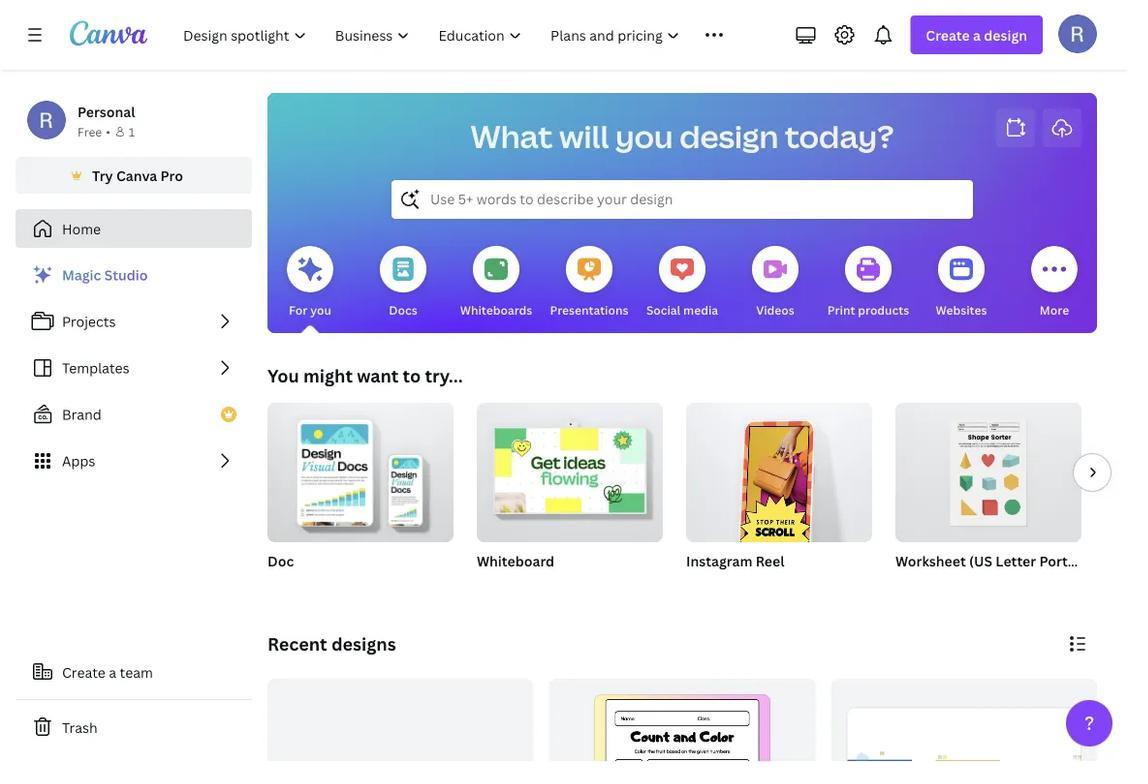 Task type: vqa. For each thing, say whether or not it's contained in the screenshot.
Date modified Button
no



Task type: locate. For each thing, give the bounding box(es) containing it.
create a design button
[[910, 16, 1043, 54]]

Search search field
[[430, 181, 934, 218]]

home link
[[16, 209, 252, 248]]

create inside button
[[62, 663, 106, 682]]

1 horizontal spatial you
[[615, 115, 673, 158]]

create inside dropdown button
[[926, 26, 970, 44]]

1 vertical spatial create
[[62, 663, 106, 682]]

you right the will at the top of the page
[[615, 115, 673, 158]]

print
[[828, 302, 855, 318]]

top level navigation element
[[171, 16, 733, 54], [171, 16, 732, 54]]

for you button
[[287, 233, 333, 333]]

1 horizontal spatial create
[[926, 26, 970, 44]]

templates link
[[16, 349, 252, 388]]

worksheet
[[896, 552, 966, 570]]

canva
[[116, 166, 157, 185]]

you
[[615, 115, 673, 158], [310, 302, 331, 318]]

1 horizontal spatial a
[[973, 26, 981, 44]]

0 horizontal spatial design
[[680, 115, 779, 158]]

0 horizontal spatial a
[[109, 663, 116, 682]]

websites
[[936, 302, 987, 318]]

today?
[[785, 115, 894, 158]]

recent
[[268, 632, 327, 656]]

might
[[303, 364, 353, 388]]

projects link
[[16, 302, 252, 341]]

a inside dropdown button
[[973, 26, 981, 44]]

a for team
[[109, 663, 116, 682]]

0 horizontal spatial you
[[310, 302, 331, 318]]

you right for
[[310, 302, 331, 318]]

you inside button
[[310, 302, 331, 318]]

a inside button
[[109, 663, 116, 682]]

1 vertical spatial you
[[310, 302, 331, 318]]

list
[[16, 256, 252, 481]]

print products
[[828, 302, 909, 318]]

what
[[471, 115, 553, 158]]

1 group from the left
[[268, 395, 454, 543]]

1
[[129, 124, 135, 140]]

design left ruby anderson "image"
[[984, 26, 1027, 44]]

group for doc group
[[268, 395, 454, 543]]

a
[[973, 26, 981, 44], [109, 663, 116, 682]]

free •
[[78, 124, 110, 140]]

create a team
[[62, 663, 153, 682]]

instagram reel
[[686, 552, 785, 570]]

whiteboards button
[[460, 233, 532, 333]]

brand link
[[16, 395, 252, 434]]

for
[[289, 302, 308, 318]]

social media button
[[646, 233, 718, 333]]

group
[[268, 395, 454, 543], [477, 395, 663, 543], [686, 395, 872, 554], [896, 395, 1082, 543]]

videos
[[756, 302, 795, 318]]

0 vertical spatial a
[[973, 26, 981, 44]]

social
[[646, 302, 681, 318]]

3 group from the left
[[686, 395, 872, 554]]

design
[[984, 26, 1027, 44], [680, 115, 779, 158]]

free
[[78, 124, 102, 140]]

0 vertical spatial create
[[926, 26, 970, 44]]

to
[[403, 364, 421, 388]]

0 horizontal spatial create
[[62, 663, 106, 682]]

1 vertical spatial a
[[109, 663, 116, 682]]

group inside worksheet (us letter portrait) group
[[896, 395, 1082, 543]]

magic
[[62, 266, 101, 284]]

design up search search box
[[680, 115, 779, 158]]

2 group from the left
[[477, 395, 663, 543]]

design inside dropdown button
[[984, 26, 1027, 44]]

apps link
[[16, 442, 252, 481]]

templates
[[62, 359, 129, 378]]

None search field
[[392, 180, 973, 219]]

home
[[62, 220, 101, 238]]

social media
[[646, 302, 718, 318]]

studio
[[104, 266, 148, 284]]

doc group
[[268, 395, 454, 595]]

projects
[[62, 313, 116, 331]]

0 vertical spatial design
[[984, 26, 1027, 44]]

team
[[120, 663, 153, 682]]

create
[[926, 26, 970, 44], [62, 663, 106, 682]]

group for whiteboard group
[[477, 395, 663, 543]]

will
[[559, 115, 609, 158]]

whiteboard
[[477, 552, 554, 570]]

1 horizontal spatial design
[[984, 26, 1027, 44]]

4 group from the left
[[896, 395, 1082, 543]]



Task type: describe. For each thing, give the bounding box(es) containing it.
a for design
[[973, 26, 981, 44]]

0 vertical spatial you
[[615, 115, 673, 158]]

try canva pro
[[92, 166, 183, 185]]

media
[[683, 302, 718, 318]]

instagram reel group
[[686, 395, 872, 595]]

presentations button
[[550, 233, 629, 333]]

whiteboard group
[[477, 395, 663, 595]]

designs
[[331, 632, 396, 656]]

ruby anderson image
[[1058, 14, 1097, 53]]

try
[[92, 166, 113, 185]]

list containing magic studio
[[16, 256, 252, 481]]

whiteboards
[[460, 302, 532, 318]]

websites button
[[936, 233, 987, 333]]

docs
[[389, 302, 417, 318]]

more button
[[1031, 233, 1078, 333]]

magic studio link
[[16, 256, 252, 295]]

apps
[[62, 452, 95, 471]]

brand
[[62, 406, 102, 424]]

•
[[106, 124, 110, 140]]

letter
[[996, 552, 1036, 570]]

presentations
[[550, 302, 629, 318]]

videos button
[[752, 233, 799, 333]]

create a design
[[926, 26, 1027, 44]]

create for create a design
[[926, 26, 970, 44]]

products
[[858, 302, 909, 318]]

personal
[[78, 102, 135, 121]]

you might want to try...
[[268, 364, 463, 388]]

what will you design today?
[[471, 115, 894, 158]]

try...
[[425, 364, 463, 388]]

docs button
[[380, 233, 426, 333]]

print products button
[[828, 233, 909, 333]]

(us
[[969, 552, 993, 570]]

doc
[[268, 552, 294, 570]]

trash link
[[16, 709, 252, 747]]

instagram
[[686, 552, 753, 570]]

more
[[1040, 302, 1069, 318]]

try canva pro button
[[16, 157, 252, 194]]

worksheet (us letter portrait) group
[[896, 395, 1095, 595]]

for you
[[289, 302, 331, 318]]

create for create a team
[[62, 663, 106, 682]]

1 vertical spatial design
[[680, 115, 779, 158]]

recent designs
[[268, 632, 396, 656]]

magic studio
[[62, 266, 148, 284]]

trash
[[62, 719, 98, 737]]

want
[[357, 364, 399, 388]]

you
[[268, 364, 299, 388]]

portrait)
[[1040, 552, 1095, 570]]

reel
[[756, 552, 785, 570]]

create a team button
[[16, 653, 252, 692]]

group for worksheet (us letter portrait) group
[[896, 395, 1082, 543]]

pro
[[160, 166, 183, 185]]

group for instagram reel "group"
[[686, 395, 872, 554]]

worksheet (us letter portrait)
[[896, 552, 1095, 570]]



